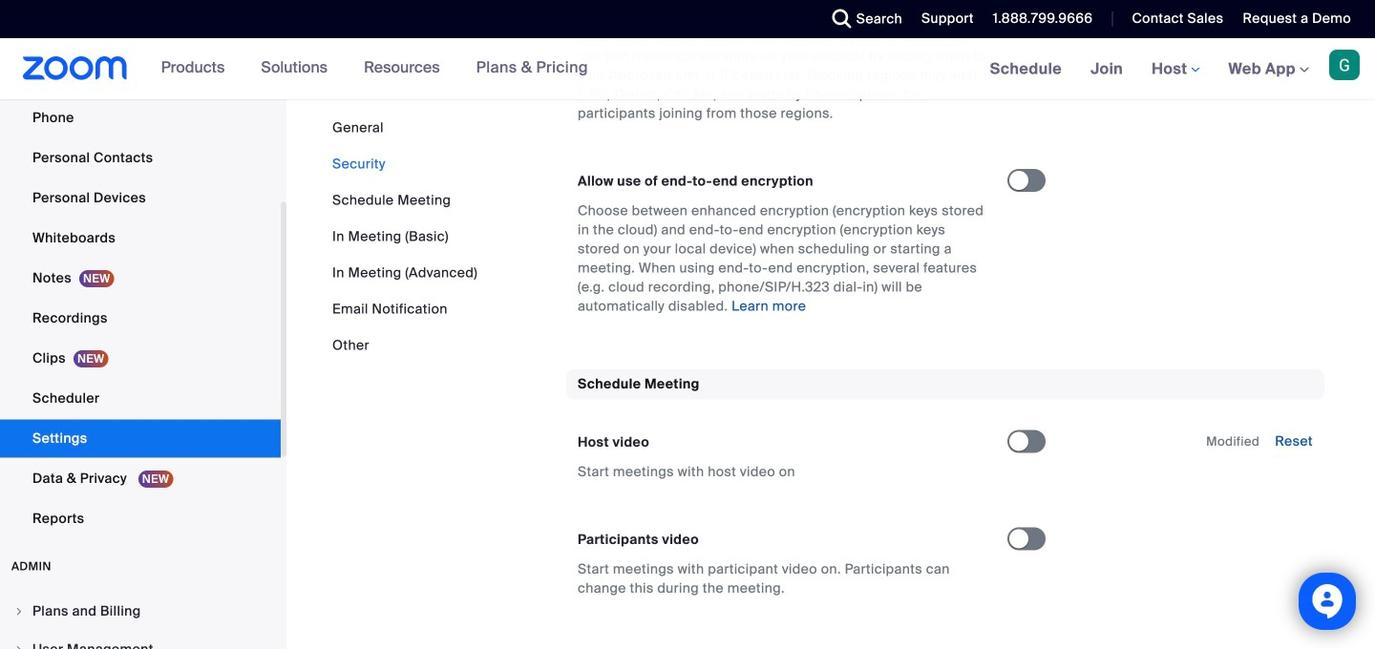 Task type: vqa. For each thing, say whether or not it's contained in the screenshot.
Profile Picture
yes



Task type: describe. For each thing, give the bounding box(es) containing it.
side navigation navigation
[[0, 0, 286, 649]]

product information navigation
[[147, 38, 602, 99]]

zoom logo image
[[23, 56, 128, 80]]

admin menu menu
[[0, 593, 281, 649]]



Task type: locate. For each thing, give the bounding box(es) containing it.
1 menu item from the top
[[0, 593, 281, 630]]

1 vertical spatial menu item
[[0, 632, 281, 649]]

banner
[[0, 38, 1375, 101]]

menu bar
[[332, 118, 478, 355]]

0 vertical spatial menu item
[[0, 593, 281, 630]]

right image for 2nd menu item from the bottom of the admin menu menu
[[13, 606, 25, 617]]

right image
[[13, 606, 25, 617], [13, 644, 25, 649]]

schedule meeting element
[[566, 370, 1324, 649]]

2 menu item from the top
[[0, 632, 281, 649]]

right image for 2nd menu item from the top
[[13, 644, 25, 649]]

personal menu menu
[[0, 0, 281, 540]]

meetings navigation
[[976, 38, 1375, 101]]

1 right image from the top
[[13, 606, 25, 617]]

profile picture image
[[1329, 50, 1360, 80]]

menu item
[[0, 593, 281, 630], [0, 632, 281, 649]]

0 vertical spatial right image
[[13, 606, 25, 617]]

2 right image from the top
[[13, 644, 25, 649]]

1 vertical spatial right image
[[13, 644, 25, 649]]



